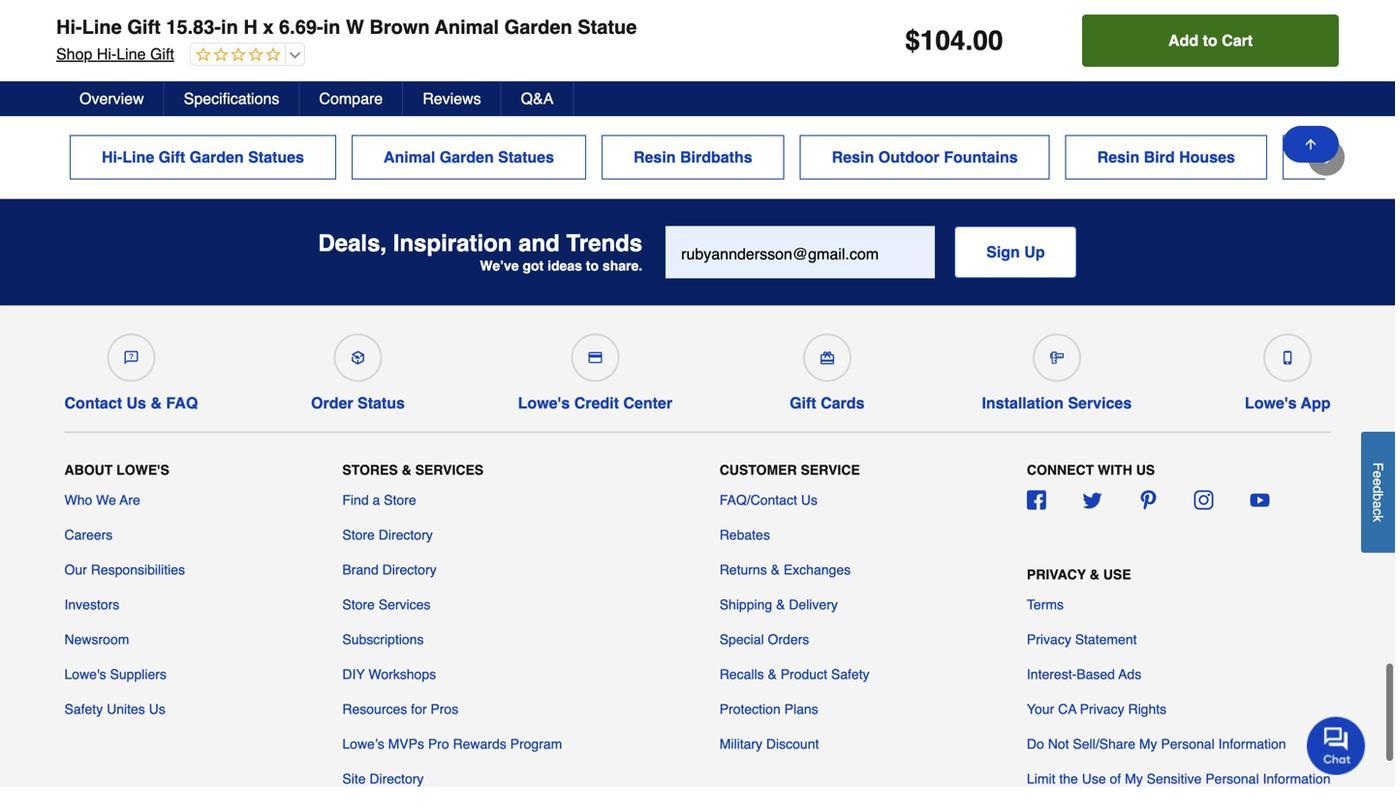 Task type: locate. For each thing, give the bounding box(es) containing it.
gift left cards
[[790, 394, 816, 412]]

orders
[[768, 632, 809, 648]]

a right find
[[373, 493, 380, 508]]

0 horizontal spatial resin
[[634, 148, 676, 166]]

& left the delivery
[[776, 597, 785, 613]]

1 vertical spatial personal
[[1206, 772, 1259, 787]]

1 vertical spatial line
[[117, 45, 146, 63]]

store up brand
[[342, 527, 375, 543]]

us right contact
[[126, 394, 146, 412]]

directory down store directory link
[[382, 562, 437, 578]]

lowe's left app
[[1245, 394, 1297, 412]]

0 vertical spatial directory
[[379, 527, 433, 543]]

0 horizontal spatial garden
[[190, 148, 244, 166]]

animal up reviews
[[435, 16, 499, 38]]

brown gard
[[1315, 148, 1395, 166]]

us for contact
[[126, 394, 146, 412]]

resources for pros
[[342, 702, 458, 717]]

hi- for hi-line gift 15.83-in h x 6.69-in w brown animal garden statue
[[56, 16, 82, 38]]

& right stores
[[402, 462, 411, 478]]

services up find a store
[[415, 462, 484, 478]]

privacy up 'terms' link
[[1027, 567, 1086, 583]]

privacy up the interest-
[[1027, 632, 1071, 648]]

my right the of
[[1125, 772, 1143, 787]]

0 horizontal spatial to
[[586, 258, 599, 274]]

arrow up image
[[1303, 137, 1319, 152]]

credit
[[574, 394, 619, 412]]

birdbaths
[[680, 148, 752, 166]]

2 in from the left
[[323, 16, 340, 38]]

lowe's app link
[[1245, 326, 1331, 413]]

facebook image
[[1027, 491, 1046, 510]]

lowe's down newsroom link
[[64, 667, 106, 682]]

limit the use of my sensitive personal information link
[[1027, 770, 1331, 788]]

privacy right ca at the bottom of the page
[[1080, 702, 1124, 717]]

suppliers
[[110, 667, 167, 682]]

overview
[[79, 90, 144, 108]]

& for recalls & product safety
[[768, 667, 777, 682]]

the
[[1059, 772, 1078, 787]]

statement
[[1075, 632, 1137, 648]]

1 vertical spatial hi-
[[97, 45, 117, 63]]

trends
[[566, 230, 642, 257]]

us
[[1136, 462, 1155, 478]]

special
[[720, 632, 764, 648]]

line inside "hi-line gift garden statues" link
[[122, 148, 154, 166]]

in left h
[[221, 16, 238, 38]]

cards
[[821, 394, 865, 412]]

privacy for privacy statement
[[1027, 632, 1071, 648]]

use for &
[[1103, 567, 1131, 583]]

we
[[96, 493, 116, 508]]

hi- down overview button
[[102, 148, 122, 166]]

0 vertical spatial privacy
[[1027, 567, 1086, 583]]

& right recalls
[[768, 667, 777, 682]]

hi- right shop
[[97, 45, 117, 63]]

faq/contact
[[720, 493, 797, 508]]

statues down specifications button
[[248, 148, 304, 166]]

a inside button
[[1370, 501, 1386, 509]]

privacy
[[1027, 567, 1086, 583], [1027, 632, 1071, 648], [1080, 702, 1124, 717]]

product
[[781, 667, 827, 682]]

military
[[720, 737, 763, 752]]

store for directory
[[342, 527, 375, 543]]

who
[[64, 493, 92, 508]]

gift cards link
[[785, 326, 869, 413]]

subscriptions link
[[342, 630, 424, 649]]

garden left statue
[[504, 16, 572, 38]]

use left the of
[[1082, 772, 1106, 787]]

status
[[358, 394, 405, 412]]

1 horizontal spatial to
[[1203, 31, 1218, 49]]

statues
[[248, 148, 304, 166], [498, 148, 554, 166]]

compare
[[319, 90, 383, 108]]

0 horizontal spatial statues
[[248, 148, 304, 166]]

statues inside the animal garden statues link
[[498, 148, 554, 166]]

d
[[1370, 486, 1386, 494]]

zero stars image
[[191, 47, 281, 64]]

brown right w
[[369, 16, 430, 38]]

0 vertical spatial hi-
[[56, 16, 82, 38]]

gift down 15.83-
[[150, 45, 174, 63]]

newsroom link
[[64, 630, 129, 649]]

1 vertical spatial my
[[1125, 772, 1143, 787]]

personal up limit the use of my sensitive personal information link
[[1161, 737, 1215, 752]]

my inside limit the use of my sensitive personal information link
[[1125, 772, 1143, 787]]

line down overview button
[[122, 148, 154, 166]]

garden down reviews 'button'
[[440, 148, 494, 166]]

safety right product
[[831, 667, 870, 682]]

terms
[[1027, 597, 1064, 613]]

2 horizontal spatial us
[[801, 493, 818, 508]]

1 resin from the left
[[634, 148, 676, 166]]

1 vertical spatial to
[[586, 258, 599, 274]]

our
[[64, 562, 87, 578]]

personal right "sensitive"
[[1206, 772, 1259, 787]]

2 vertical spatial privacy
[[1080, 702, 1124, 717]]

resin for resin birdbaths
[[634, 148, 676, 166]]

0 vertical spatial use
[[1103, 567, 1131, 583]]

2 horizontal spatial resin
[[1097, 148, 1140, 166]]

2 vertical spatial directory
[[369, 772, 424, 787]]

1 vertical spatial us
[[801, 493, 818, 508]]

with
[[1098, 462, 1132, 478]]

1 vertical spatial brown
[[1315, 148, 1363, 166]]

1 vertical spatial directory
[[382, 562, 437, 578]]

h
[[244, 16, 258, 38]]

2 vertical spatial line
[[122, 148, 154, 166]]

deals, inspiration and trends we've got ideas to share.
[[318, 230, 642, 274]]

outdoor
[[878, 148, 940, 166]]

careers
[[64, 527, 113, 543]]

2 vertical spatial us
[[149, 702, 165, 717]]

0 horizontal spatial in
[[221, 16, 238, 38]]

1 horizontal spatial a
[[1370, 501, 1386, 509]]

lowe's suppliers link
[[64, 665, 167, 684]]

f e e d b a c k
[[1370, 463, 1386, 522]]

2 vertical spatial hi-
[[102, 148, 122, 166]]

services down brand directory link
[[379, 597, 431, 613]]

brown
[[369, 16, 430, 38], [1315, 148, 1363, 166]]

2 statues from the left
[[498, 148, 554, 166]]

1 horizontal spatial garden
[[440, 148, 494, 166]]

0 vertical spatial services
[[1068, 394, 1132, 412]]

reviews button
[[403, 81, 502, 116]]

2 vertical spatial services
[[379, 597, 431, 613]]

2 horizontal spatial garden
[[504, 16, 572, 38]]

mvps
[[388, 737, 424, 752]]

e up d
[[1370, 471, 1386, 479]]

& right returns
[[771, 562, 780, 578]]

1 vertical spatial privacy
[[1027, 632, 1071, 648]]

1 vertical spatial services
[[415, 462, 484, 478]]

line for hi-line gift garden statues
[[122, 148, 154, 166]]

hi-line gift 15.83-in h x 6.69-in w brown animal garden statue
[[56, 16, 637, 38]]

line up shop hi-line gift
[[82, 16, 122, 38]]

animal down reviews
[[384, 148, 435, 166]]

resin left bird
[[1097, 148, 1140, 166]]

e up b
[[1370, 479, 1386, 486]]

about lowe's
[[64, 462, 169, 478]]

1 vertical spatial use
[[1082, 772, 1106, 787]]

0 vertical spatial line
[[82, 16, 122, 38]]

safety unites us link
[[64, 700, 165, 719]]

1 horizontal spatial in
[[323, 16, 340, 38]]

program
[[510, 737, 562, 752]]

line up 'overview'
[[117, 45, 146, 63]]

directory down the mvps
[[369, 772, 424, 787]]

line for hi-line gift 15.83-in h x 6.69-in w brown animal garden statue
[[82, 16, 122, 38]]

104
[[920, 25, 965, 56]]

00
[[973, 25, 1003, 56]]

customer care image
[[124, 351, 138, 365]]

us right unites
[[149, 702, 165, 717]]

gift down overview button
[[159, 148, 185, 166]]

rewards
[[453, 737, 506, 752]]

us
[[126, 394, 146, 412], [801, 493, 818, 508], [149, 702, 165, 717]]

safety left unites
[[64, 702, 103, 717]]

1 statues from the left
[[248, 148, 304, 166]]

lowe's
[[518, 394, 570, 412], [1245, 394, 1297, 412], [116, 462, 169, 478], [64, 667, 106, 682]]

2 resin from the left
[[832, 148, 874, 166]]

brand directory link
[[342, 560, 437, 580]]

us down customer service
[[801, 493, 818, 508]]

resin left outdoor on the right of the page
[[832, 148, 874, 166]]

shop hi-line gift
[[56, 45, 174, 63]]

resin for resin outdoor fountains
[[832, 148, 874, 166]]

services up connect with us
[[1068, 394, 1132, 412]]

about
[[64, 462, 113, 478]]

to down 'trends'
[[586, 258, 599, 274]]

safety
[[831, 667, 870, 682], [64, 702, 103, 717]]

contact
[[64, 394, 122, 412]]

0 horizontal spatial us
[[126, 394, 146, 412]]

us inside "link"
[[801, 493, 818, 508]]

1 vertical spatial animal
[[384, 148, 435, 166]]

unites
[[107, 702, 145, 717]]

hi- up shop
[[56, 16, 82, 38]]

app
[[1301, 394, 1331, 412]]

q&a
[[521, 90, 554, 108]]

1 horizontal spatial resin
[[832, 148, 874, 166]]

Email Address email field
[[666, 226, 935, 278]]

statues down q&a button
[[498, 148, 554, 166]]

15.83-
[[166, 16, 221, 38]]

customer service
[[720, 462, 860, 478]]

pinterest image
[[1139, 491, 1158, 510]]

use up statement
[[1103, 567, 1131, 583]]

store down brand
[[342, 597, 375, 613]]

are
[[120, 493, 140, 508]]

lowe's for lowe's credit center
[[518, 394, 570, 412]]

directory for store directory
[[379, 527, 433, 543]]

1 e from the top
[[1370, 471, 1386, 479]]

shop
[[56, 45, 92, 63]]

directory up brand directory link
[[379, 527, 433, 543]]

2 vertical spatial store
[[342, 597, 375, 613]]

diy workshops
[[342, 667, 436, 682]]

store for services
[[342, 597, 375, 613]]

lowe's up are
[[116, 462, 169, 478]]

& for stores & services
[[402, 462, 411, 478]]

to inside "button"
[[1203, 31, 1218, 49]]

0 vertical spatial us
[[126, 394, 146, 412]]

lowe's suppliers
[[64, 667, 167, 682]]

0 vertical spatial to
[[1203, 31, 1218, 49]]

resin inside 'link'
[[1097, 148, 1140, 166]]

store down stores & services on the left bottom of the page
[[384, 493, 416, 508]]

do not sell/share my personal information
[[1027, 737, 1286, 752]]

who we are
[[64, 493, 140, 508]]

3 resin from the left
[[1097, 148, 1140, 166]]

gift
[[127, 16, 161, 38], [150, 45, 174, 63], [159, 148, 185, 166], [790, 394, 816, 412]]

do not sell/share my personal information link
[[1027, 735, 1286, 754]]

a up k
[[1370, 501, 1386, 509]]

protection plans
[[720, 702, 818, 717]]

credit card image
[[588, 351, 602, 365]]

gift card image
[[820, 351, 834, 365]]

arrow right image
[[1317, 148, 1336, 167]]

& for returns & exchanges
[[771, 562, 780, 578]]

contact us & faq link
[[64, 326, 198, 413]]

to right add at the right of the page
[[1203, 31, 1218, 49]]

to inside deals, inspiration and trends we've got ideas to share.
[[586, 258, 599, 274]]

connect
[[1027, 462, 1094, 478]]

0 vertical spatial my
[[1139, 737, 1157, 752]]

chat invite button image
[[1307, 716, 1366, 776]]

1 horizontal spatial statues
[[498, 148, 554, 166]]

& for shipping & delivery
[[776, 597, 785, 613]]

resin bird houses
[[1097, 148, 1235, 166]]

services
[[1068, 394, 1132, 412], [415, 462, 484, 478], [379, 597, 431, 613]]

information
[[1218, 737, 1286, 752], [1263, 772, 1331, 787]]

& up statement
[[1090, 567, 1100, 583]]

ca
[[1058, 702, 1077, 717]]

garden down specifications button
[[190, 148, 244, 166]]

twitter image
[[1083, 491, 1102, 510]]

1 vertical spatial safety
[[64, 702, 103, 717]]

resin down related
[[634, 148, 676, 166]]

lowe's left credit
[[518, 394, 570, 412]]

1 vertical spatial store
[[342, 527, 375, 543]]

shipping & delivery link
[[720, 595, 838, 615]]

resin birdbaths
[[634, 148, 752, 166]]

0 vertical spatial safety
[[831, 667, 870, 682]]

we've
[[480, 258, 519, 274]]

0 vertical spatial information
[[1218, 737, 1286, 752]]

services for store services
[[379, 597, 431, 613]]

0 vertical spatial brown
[[369, 16, 430, 38]]

houses
[[1179, 148, 1235, 166]]

in left w
[[323, 16, 340, 38]]

my down rights
[[1139, 737, 1157, 752]]

brown left gard
[[1315, 148, 1363, 166]]



Task type: describe. For each thing, give the bounding box(es) containing it.
our responsibilities
[[64, 562, 185, 578]]

connect with us
[[1027, 462, 1155, 478]]

dimensions image
[[1050, 351, 1064, 365]]

0 horizontal spatial brown
[[369, 16, 430, 38]]

diy
[[342, 667, 365, 682]]

specifications
[[184, 90, 279, 108]]

contact us & faq
[[64, 394, 198, 412]]

pickup image
[[351, 351, 365, 365]]

overview button
[[60, 81, 164, 116]]

rebates link
[[720, 525, 770, 545]]

compare button
[[300, 81, 403, 116]]

0 vertical spatial animal
[[435, 16, 499, 38]]

& for privacy & use
[[1090, 567, 1100, 583]]

directory for brand directory
[[382, 562, 437, 578]]

shipping
[[720, 597, 772, 613]]

center
[[623, 394, 672, 412]]

military discount link
[[720, 735, 819, 754]]

animal garden statues link
[[352, 135, 586, 180]]

plans
[[784, 702, 818, 717]]

delivery
[[789, 597, 838, 613]]

deals,
[[318, 230, 387, 257]]

up
[[1024, 243, 1045, 261]]

find a store
[[342, 493, 416, 508]]

fountains
[[944, 148, 1018, 166]]

mobile image
[[1281, 351, 1295, 365]]

x
[[263, 16, 274, 38]]

6.69-
[[279, 16, 323, 38]]

hi-line gift garden statues link
[[70, 135, 336, 180]]

gift cards
[[790, 394, 865, 412]]

f e e d b a c k button
[[1361, 432, 1395, 553]]

inspiration
[[393, 230, 512, 257]]

my inside do not sell/share my personal information link
[[1139, 737, 1157, 752]]

and
[[518, 230, 560, 257]]

0 horizontal spatial safety
[[64, 702, 103, 717]]

services for installation services
[[1068, 394, 1132, 412]]

lowe's credit center link
[[518, 326, 672, 413]]

stores & services
[[342, 462, 484, 478]]

store directory link
[[342, 525, 433, 545]]

rebates
[[720, 527, 770, 543]]

workshops
[[368, 667, 436, 682]]

privacy statement
[[1027, 632, 1137, 648]]

1 horizontal spatial safety
[[831, 667, 870, 682]]

order status
[[311, 394, 405, 412]]

investors
[[64, 597, 119, 613]]

of
[[1110, 772, 1121, 787]]

us for faq/contact
[[801, 493, 818, 508]]

instagram image
[[1194, 491, 1214, 510]]

faq/contact us
[[720, 493, 818, 508]]

privacy for privacy & use
[[1027, 567, 1086, 583]]

diy workshops link
[[342, 665, 436, 684]]

lowe's for lowe's app
[[1245, 394, 1297, 412]]

returns
[[720, 562, 767, 578]]

use for the
[[1082, 772, 1106, 787]]

order status link
[[311, 326, 405, 413]]

lowe's credit center
[[518, 394, 672, 412]]

2 e from the top
[[1370, 479, 1386, 486]]

newsroom
[[64, 632, 129, 648]]

1 horizontal spatial us
[[149, 702, 165, 717]]

lowe's for lowe's suppliers
[[64, 667, 106, 682]]

$ 104 . 00
[[905, 25, 1003, 56]]

store services
[[342, 597, 431, 613]]

service
[[801, 462, 860, 478]]

site
[[342, 772, 366, 787]]

& left faq
[[151, 394, 162, 412]]

your ca privacy rights
[[1027, 702, 1167, 717]]

resources
[[342, 702, 407, 717]]

1 horizontal spatial brown
[[1315, 148, 1363, 166]]

resin outdoor fountains link
[[800, 135, 1050, 180]]

interest-based ads link
[[1027, 665, 1142, 684]]

lowe's mvps pro rewards program link
[[342, 735, 562, 754]]

recalls & product safety link
[[720, 665, 870, 684]]

sell/share
[[1073, 737, 1135, 752]]

add to cart button
[[1082, 15, 1339, 67]]

q&a button
[[502, 81, 574, 116]]

store services link
[[342, 595, 431, 615]]

1 vertical spatial information
[[1263, 772, 1331, 787]]

0 vertical spatial personal
[[1161, 737, 1215, 752]]

your
[[1027, 702, 1054, 717]]

returns & exchanges link
[[720, 560, 851, 580]]

resin birdbaths link
[[602, 135, 784, 180]]

directory for site directory
[[369, 772, 424, 787]]

interest-based ads
[[1027, 667, 1142, 682]]

sign up
[[986, 243, 1045, 261]]

w
[[346, 16, 364, 38]]

youtube image
[[1250, 491, 1269, 510]]

sign up form
[[666, 226, 1077, 278]]

special orders link
[[720, 630, 809, 649]]

gift up shop hi-line gift
[[127, 16, 161, 38]]

your ca privacy rights link
[[1027, 700, 1167, 719]]

shipping & delivery
[[720, 597, 838, 613]]

limit the use of my sensitive personal information
[[1027, 772, 1331, 787]]

cart
[[1222, 31, 1253, 49]]

1 in from the left
[[221, 16, 238, 38]]

c
[[1370, 509, 1386, 516]]

resources for pros link
[[342, 700, 458, 719]]

terms link
[[1027, 595, 1064, 615]]

privacy inside 'link'
[[1080, 702, 1124, 717]]

f
[[1370, 463, 1386, 471]]

resin for resin bird houses
[[1097, 148, 1140, 166]]

order
[[311, 394, 353, 412]]

statues inside "hi-line gift garden statues" link
[[248, 148, 304, 166]]

hi-line gift garden statues
[[102, 148, 304, 166]]

0 vertical spatial store
[[384, 493, 416, 508]]

sensitive
[[1147, 772, 1202, 787]]

careers link
[[64, 525, 113, 545]]

brand directory
[[342, 562, 437, 578]]

0 horizontal spatial a
[[373, 493, 380, 508]]

$
[[905, 25, 920, 56]]

hi- for hi-line gift garden statues
[[102, 148, 122, 166]]

brand
[[342, 562, 379, 578]]

reviews
[[423, 90, 481, 108]]

recalls
[[720, 667, 764, 682]]

faq
[[166, 394, 198, 412]]



Task type: vqa. For each thing, say whether or not it's contained in the screenshot.
quiet
no



